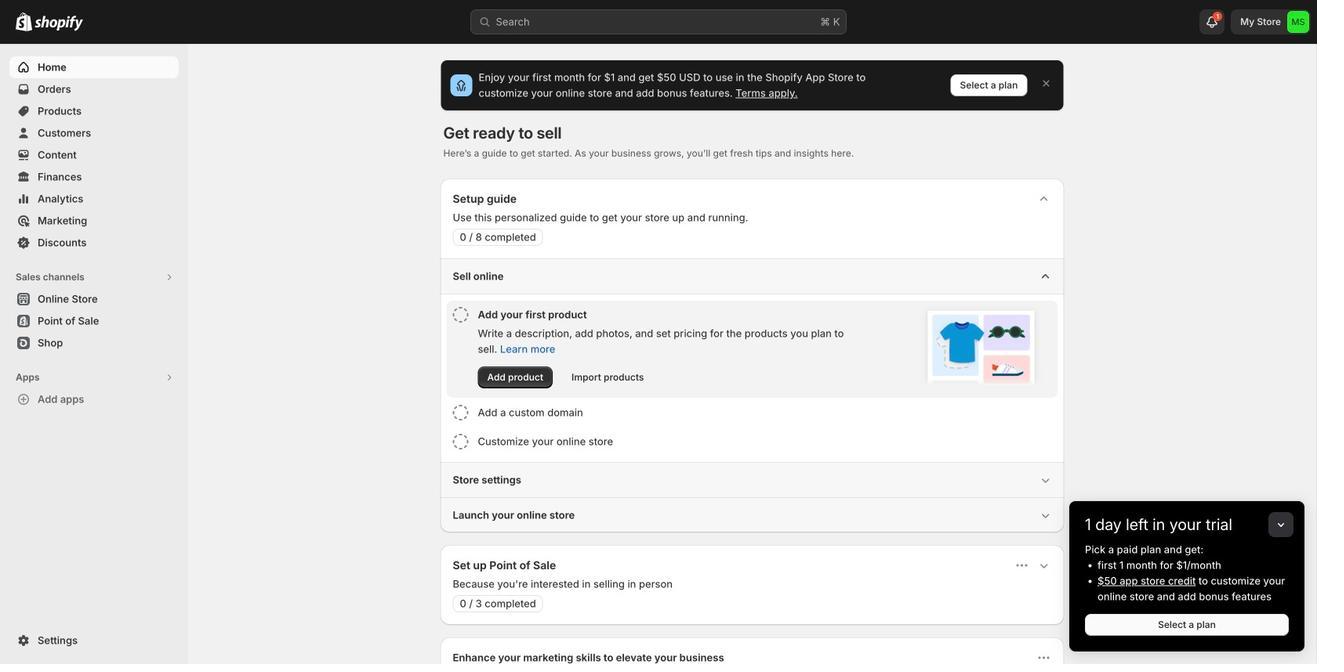 Task type: locate. For each thing, give the bounding box(es) containing it.
my store image
[[1287, 11, 1309, 33]]

add a custom domain group
[[447, 399, 1058, 427]]

shopify image
[[16, 12, 32, 31]]

setup guide region
[[440, 179, 1064, 533]]

mark add a custom domain as done image
[[453, 405, 468, 421]]

mark add your first product as done image
[[453, 307, 468, 323]]

mark customize your online store as done image
[[453, 434, 468, 450]]



Task type: describe. For each thing, give the bounding box(es) containing it.
shopify image
[[34, 15, 83, 31]]

guide categories group
[[440, 259, 1064, 533]]

sell online group
[[440, 259, 1064, 463]]

customize your online store group
[[447, 428, 1058, 456]]

add your first product group
[[447, 301, 1058, 398]]



Task type: vqa. For each thing, say whether or not it's contained in the screenshot.
Customize your online store group on the bottom of page
yes



